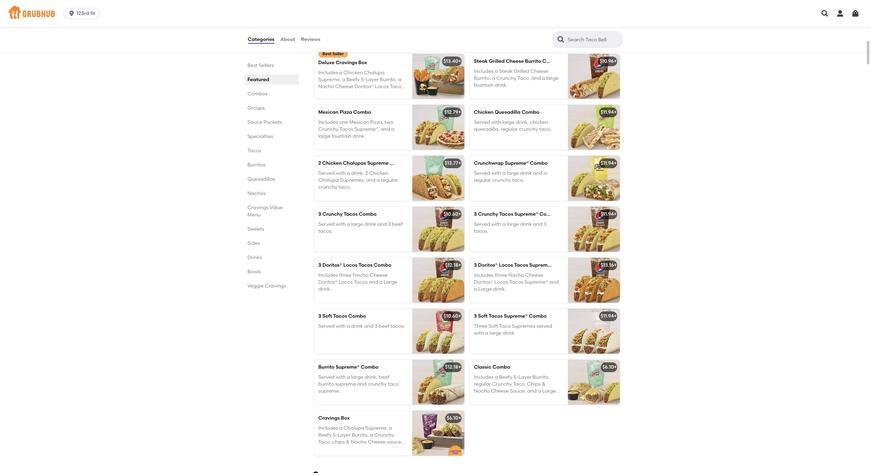 Task type: locate. For each thing, give the bounding box(es) containing it.
taco, inside includes a beefy 5-layer burrito, regular crunchy taco, chips & nacho cheese sauce, and a large fountain drink.
[[513, 382, 526, 388]]

includes inside includes a steak grilled cheese burrito, a crunchy taco, and a large fountain drink.
[[474, 68, 494, 74]]

1 horizontal spatial &
[[542, 382, 545, 388]]

1 horizontal spatial supreme
[[529, 263, 551, 269]]

packets
[[264, 119, 282, 125]]

taco, for 5-
[[513, 382, 526, 388]]

tacos. for served with a large drink and 3 tacos.
[[474, 229, 488, 234]]

drink inside served with a large drink and 3 beef tacos.
[[365, 221, 376, 227]]

drink. inside includes one mexican pizza, two crunchy tacos supreme®, and a large fountain drink.
[[353, 133, 365, 139]]

$13.77
[[445, 161, 458, 166]]

0 horizontal spatial grilled
[[489, 58, 505, 64]]

beef
[[392, 221, 403, 227], [379, 324, 389, 330], [379, 375, 389, 381]]

chips
[[332, 440, 345, 446]]

1 three from the left
[[339, 273, 352, 278]]

st
[[90, 10, 95, 16]]

with up supremes,
[[336, 170, 346, 176]]

2 horizontal spatial svg image
[[851, 9, 860, 18]]

drink. inside includes three nacho cheese doritos® locos tacos and a large drink.
[[318, 287, 331, 293]]

mexican up supreme®, at the top left
[[349, 119, 369, 125]]

1 vertical spatial taco.
[[512, 177, 524, 183]]

best
[[323, 52, 331, 56], [247, 63, 258, 68]]

0 horizontal spatial supreme
[[367, 161, 389, 166]]

best left the sellers
[[247, 63, 258, 68]]

large inside the "served with a large drink, beef burrito supreme and crunchy taco supreme."
[[351, 375, 363, 381]]

0 horizontal spatial three
[[339, 273, 352, 278]]

three
[[339, 273, 352, 278], [495, 273, 507, 278]]

0 vertical spatial $6.10 +
[[602, 365, 617, 371]]

1 $12.18 from the top
[[445, 263, 458, 269]]

0 horizontal spatial tacos.
[[318, 229, 333, 234]]

drink down the 'crunchwrap supreme® combo'
[[520, 170, 532, 176]]

cravings inside 'cravings value menu'
[[247, 205, 269, 211]]

3 crunchy tacos supreme® combo image
[[568, 207, 620, 252]]

2 vertical spatial burrito,
[[352, 433, 369, 439]]

supreme
[[367, 161, 389, 166], [529, 263, 551, 269]]

drink for 3 crunchy tacos supreme® combo
[[520, 221, 532, 227]]

combos down featured
[[247, 91, 268, 97]]

with inside served with a large drink and 3 tacos.
[[491, 221, 501, 227]]

burrito up includes a steak grilled cheese burrito, a crunchy taco, and a large fountain drink.
[[525, 58, 541, 64]]

+ for includes three nacho cheese doritos® locos tacos supreme® and a large drink.
[[614, 263, 617, 269]]

seller
[[332, 52, 344, 56]]

sellers
[[259, 63, 274, 68]]

1 vertical spatial combos
[[247, 91, 268, 97]]

taco, inside includes a steak grilled cheese burrito, a crunchy taco, and a large fountain drink.
[[518, 75, 530, 81]]

2 $11.94 from the top
[[601, 161, 614, 166]]

regular down classic
[[474, 382, 491, 388]]

$11.94 + for three soft taco supremes served with a large drink
[[601, 314, 617, 320]]

drink for crunchwrap supreme® combo
[[520, 170, 532, 176]]

1 vertical spatial burrito
[[318, 365, 335, 371]]

drink. down supreme®, at the top left
[[353, 133, 365, 139]]

taco.
[[539, 126, 551, 132], [512, 177, 524, 183], [339, 185, 351, 190]]

steak inside includes a steak grilled cheese burrito, a crunchy taco, and a large fountain drink.
[[499, 68, 513, 74]]

supreme® down 3 doritos® locos tacos supreme combo
[[524, 280, 548, 285]]

beefy down classic combo
[[499, 375, 512, 381]]

locos down 3 doritos® locos tacos combo
[[339, 280, 353, 285]]

categories button
[[247, 27, 275, 52]]

1 horizontal spatial $6.10 +
[[602, 365, 617, 371]]

steak down steak grilled cheese burrito combo
[[499, 68, 513, 74]]

and
[[531, 75, 541, 81], [381, 126, 390, 132], [533, 170, 542, 176], [366, 177, 375, 183], [377, 221, 387, 227], [533, 221, 542, 227], [369, 280, 378, 285], [549, 280, 559, 285], [364, 324, 373, 330], [357, 382, 367, 388], [527, 389, 537, 395], [318, 447, 328, 453]]

with down 3 crunchy tacos combo at left
[[336, 221, 346, 227]]

tacos down one
[[339, 126, 353, 132]]

pizza
[[340, 110, 352, 115]]

with inside served with a large drink and 3 beef tacos.
[[336, 221, 346, 227]]

1 vertical spatial $12.18
[[445, 365, 458, 371]]

cravings
[[336, 60, 357, 66], [247, 205, 269, 211], [265, 283, 286, 289], [318, 416, 340, 422]]

beefy down cravings box
[[318, 433, 332, 439]]

chicken up quesadilla,
[[474, 110, 494, 115]]

1 vertical spatial $10.60
[[444, 314, 458, 320]]

drink. up 3 soft tacos combo
[[318, 287, 331, 293]]

0 vertical spatial drink,
[[516, 119, 529, 125]]

1 $10.60 + from the top
[[444, 212, 461, 218]]

supreme right the chalupas
[[367, 161, 389, 166]]

reviews
[[301, 36, 320, 42]]

$12.18
[[445, 263, 458, 269], [445, 365, 458, 371]]

with for served with a large drink, beef burrito supreme and crunchy taco supreme.
[[336, 375, 346, 381]]

chalupa inside includes a chalupa supreme, a beefy 5-layer burrito, a crunchy taco, chips & nacho cheese sauce, and a medium fountain drink.
[[344, 426, 364, 432]]

1 vertical spatial chalupa
[[344, 426, 364, 432]]

0 horizontal spatial svg image
[[68, 10, 75, 17]]

0 horizontal spatial box
[[341, 416, 350, 422]]

classic combo image
[[568, 360, 620, 405]]

served for served with a drink, 2 chicken chalupa supremes, and a regular crunchy taco.
[[318, 170, 335, 176]]

1 horizontal spatial 5-
[[514, 375, 519, 381]]

cravings up menu
[[247, 205, 269, 211]]

drink down 3 crunchy tacos supreme® combo
[[520, 221, 532, 227]]

with down crunchwrap at the top right of page
[[491, 170, 501, 176]]

supreme.
[[318, 389, 340, 395]]

crunchy inside includes a beefy 5-layer burrito, regular crunchy taco, chips & nacho cheese sauce, and a large fountain drink.
[[492, 382, 512, 388]]

served inside served with a large drink and 3 tacos.
[[474, 221, 490, 227]]

4 $11.94 + from the top
[[601, 314, 617, 320]]

nacho down classic
[[474, 389, 490, 395]]

1 horizontal spatial drink,
[[365, 375, 378, 381]]

main navigation navigation
[[0, 0, 870, 27]]

best up deluxe
[[323, 52, 331, 56]]

drink, inside served with large drink, chicken quesadilla, regular crunchy taco.
[[516, 119, 529, 125]]

2 $10.60 from the top
[[444, 314, 458, 320]]

categories
[[248, 36, 274, 42]]

chalupa
[[318, 177, 339, 183], [344, 426, 364, 432]]

1 vertical spatial beef
[[379, 324, 389, 330]]

supremes
[[512, 324, 535, 330]]

0 vertical spatial grilled
[[489, 58, 505, 64]]

1 vertical spatial drink,
[[351, 170, 364, 176]]

1 vertical spatial 2
[[365, 170, 368, 176]]

+ for three soft taco supremes served with a large drink
[[614, 314, 617, 320]]

2 horizontal spatial taco.
[[539, 126, 551, 132]]

nacho down 3 doritos® locos tacos combo
[[353, 273, 369, 278]]

cheese down supreme,
[[368, 440, 386, 446]]

large inside includes one mexican pizza, two crunchy tacos supreme®, and a large fountain drink.
[[318, 133, 331, 139]]

2 vertical spatial beef
[[379, 375, 389, 381]]

three for large
[[495, 273, 507, 278]]

a
[[495, 68, 498, 74], [492, 75, 495, 81], [542, 75, 545, 81], [391, 126, 395, 132], [347, 170, 350, 176], [502, 170, 506, 176], [544, 170, 547, 176], [377, 177, 380, 183], [347, 221, 350, 227], [502, 221, 506, 227], [379, 280, 383, 285], [474, 287, 477, 293], [347, 324, 350, 330], [485, 331, 488, 337], [347, 375, 350, 381], [495, 375, 498, 381], [538, 389, 541, 395], [339, 426, 342, 432], [389, 426, 392, 432], [370, 433, 373, 439], [329, 447, 332, 453]]

crunchy up served with a large drink and 3 tacos.
[[478, 212, 498, 218]]

$11.94 + for served with a large drink and a regular crunchy taco.
[[601, 161, 617, 166]]

tacos down 3 doritos® locos tacos combo
[[354, 280, 368, 285]]

0 horizontal spatial &
[[346, 440, 350, 446]]

supreme up includes three nacho cheese doritos® locos tacos supreme® and a large drink.
[[529, 263, 551, 269]]

2 vertical spatial large
[[542, 389, 556, 395]]

drink. up 3 soft tacos supreme® combo
[[493, 287, 506, 293]]

1 horizontal spatial chicken
[[369, 170, 388, 176]]

mexican left "pizza"
[[318, 110, 339, 115]]

mexican pizza combo
[[318, 110, 371, 115]]

drink,
[[516, 119, 529, 125], [351, 170, 364, 176], [365, 375, 378, 381]]

1 horizontal spatial 2
[[365, 170, 368, 176]]

5-
[[514, 375, 519, 381], [333, 433, 338, 439]]

5- up chips
[[333, 433, 338, 439]]

0 vertical spatial large
[[384, 280, 397, 285]]

0 vertical spatial supreme
[[367, 161, 389, 166]]

and inside includes three nacho cheese doritos® locos tacos supreme® and a large drink.
[[549, 280, 559, 285]]

drink, for crunchy
[[516, 119, 529, 125]]

$11.94 for three soft taco supremes served with a large drink
[[601, 314, 614, 320]]

$10.60 + for 3 crunchy tacos supreme® combo
[[444, 212, 461, 218]]

nacho down 3 doritos® locos tacos supreme combo
[[508, 273, 524, 278]]

taco, for grilled
[[518, 75, 530, 81]]

1 horizontal spatial mexican
[[349, 119, 369, 125]]

layer inside includes a chalupa supreme, a beefy 5-layer burrito, a crunchy taco, chips & nacho cheese sauce, and a medium fountain drink.
[[338, 433, 351, 439]]

taco. down supremes,
[[339, 185, 351, 190]]

cheese
[[506, 58, 524, 64], [530, 68, 548, 74], [370, 273, 388, 278], [525, 273, 543, 278], [491, 389, 509, 395], [368, 440, 386, 446]]

2 chicken chalupas supreme combo
[[318, 161, 408, 166]]

burrito, inside includes a steak grilled cheese burrito, a crunchy taco, and a large fountain drink.
[[474, 75, 491, 81]]

chalupa up chips
[[344, 426, 364, 432]]

chalupas
[[343, 161, 366, 166]]

large inside includes three nacho cheese doritos® locos tacos supreme® and a large drink.
[[478, 287, 492, 293]]

2 three from the left
[[495, 273, 507, 278]]

best for best seller
[[323, 52, 331, 56]]

includes inside includes a chalupa supreme, a beefy 5-layer burrito, a crunchy taco, chips & nacho cheese sauce, and a medium fountain drink.
[[318, 426, 338, 432]]

$10.60 for 3 crunchy tacos supreme® combo
[[444, 212, 458, 218]]

steak grilled cheese burrito combo image
[[568, 54, 620, 99]]

tacos up includes three nacho cheese doritos® locos tacos and a large drink.
[[359, 263, 373, 269]]

1 vertical spatial best
[[247, 63, 258, 68]]

0 vertical spatial best
[[323, 52, 331, 56]]

served inside served with a large drink and a regular crunchy taco.
[[474, 170, 490, 176]]

1 horizontal spatial large
[[478, 287, 492, 293]]

1 horizontal spatial best
[[323, 52, 331, 56]]

crunchy inside includes one mexican pizza, two crunchy tacos supreme®, and a large fountain drink.
[[318, 126, 338, 132]]

0 horizontal spatial large
[[384, 280, 397, 285]]

deluxe cravings box image
[[412, 54, 464, 99]]

0 horizontal spatial mexican
[[318, 110, 339, 115]]

locos inside includes three nacho cheese doritos® locos tacos supreme® and a large drink.
[[494, 280, 508, 285]]

includes for includes a beefy 5-layer burrito, regular crunchy taco, chips & nacho cheese sauce, and a large fountain drink.
[[474, 375, 494, 381]]

crunchy inside the "served with a large drink, beef burrito supreme and crunchy taco supreme."
[[368, 382, 387, 388]]

tacos up served with a large drink and 3 beef tacos.
[[344, 212, 358, 218]]

2 $10.60 + from the top
[[444, 314, 461, 320]]

tacos up served with a large drink and 3 tacos.
[[499, 212, 513, 218]]

drink. down classic combo
[[495, 396, 508, 402]]

$12.18 for classic
[[445, 365, 458, 371]]

crunchy down supreme,
[[374, 433, 394, 439]]

soft for served
[[322, 314, 332, 320]]

0 horizontal spatial layer
[[338, 433, 351, 439]]

drink. inside includes a steak grilled cheese burrito, a crunchy taco, and a large fountain drink.
[[495, 82, 508, 88]]

2 horizontal spatial chicken
[[474, 110, 494, 115]]

1 horizontal spatial soft
[[478, 314, 488, 320]]

chicken left the chalupas
[[322, 161, 342, 166]]

cheese down 3 doritos® locos tacos combo
[[370, 273, 388, 278]]

with inside served with a large drink and a regular crunchy taco.
[[491, 170, 501, 176]]

0 vertical spatial 2
[[318, 161, 321, 166]]

$10.60 +
[[444, 212, 461, 218], [444, 314, 461, 320]]

0 vertical spatial chicken
[[474, 110, 494, 115]]

nacho inside includes a chalupa supreme, a beefy 5-layer burrito, a crunchy taco, chips & nacho cheese sauce, and a medium fountain drink.
[[351, 440, 367, 446]]

served for served with a large drink and a regular crunchy taco.
[[474, 170, 490, 176]]

0 horizontal spatial burrito,
[[352, 433, 369, 439]]

served for served with a large drink and 3 beef tacos.
[[318, 221, 335, 227]]

layer
[[519, 375, 532, 381], [338, 433, 351, 439]]

taco. inside served with large drink, chicken quesadilla, regular crunchy taco.
[[539, 126, 551, 132]]

123rd st button
[[64, 8, 102, 19]]

drink. inside includes a chalupa supreme, a beefy 5-layer burrito, a crunchy taco, chips & nacho cheese sauce, and a medium fountain drink.
[[375, 447, 388, 453]]

taco
[[499, 324, 511, 330]]

0 horizontal spatial taco.
[[339, 185, 351, 190]]

drink, inside the "served with a large drink, beef burrito supreme and crunchy taco supreme."
[[365, 375, 378, 381]]

taco. down the 'crunchwrap supreme® combo'
[[512, 177, 524, 183]]

served inside served with a drink, 2 chicken chalupa supremes, and a regular crunchy taco.
[[318, 170, 335, 176]]

drink, for supremes,
[[351, 170, 364, 176]]

1 horizontal spatial tacos.
[[390, 324, 405, 330]]

grilled up includes a steak grilled cheese burrito, a crunchy taco, and a large fountain drink.
[[489, 58, 505, 64]]

1 vertical spatial &
[[346, 440, 350, 446]]

includes inside includes three nacho cheese doritos® locos tacos supreme® and a large drink.
[[474, 273, 494, 278]]

1 horizontal spatial grilled
[[514, 68, 529, 74]]

cheese inside includes a chalupa supreme, a beefy 5-layer burrito, a crunchy taco, chips & nacho cheese sauce, and a medium fountain drink.
[[368, 440, 386, 446]]

2 vertical spatial taco,
[[318, 440, 331, 446]]

three down 3 doritos® locos tacos combo
[[339, 273, 352, 278]]

drink inside served with a large drink and 3 tacos.
[[520, 221, 532, 227]]

doritos® inside includes three nacho cheese doritos® locos tacos and a large drink.
[[318, 280, 338, 285]]

drink, inside served with a drink, 2 chicken chalupa supremes, and a regular crunchy taco.
[[351, 170, 364, 176]]

chicken inside served with a drink, 2 chicken chalupa supremes, and a regular crunchy taco.
[[369, 170, 388, 176]]

0 horizontal spatial 5-
[[333, 433, 338, 439]]

1 $10.60 from the top
[[444, 212, 458, 218]]

2 $11.94 + from the top
[[601, 161, 617, 166]]

crunchy down steak grilled cheese burrito combo
[[496, 75, 516, 81]]

layer inside includes a beefy 5-layer burrito, regular crunchy taco, chips & nacho cheese sauce, and a large fountain drink.
[[519, 375, 532, 381]]

$11.94 + for served with large drink, chicken quesadilla, regular crunchy taco.
[[601, 110, 617, 115]]

layer up the chips
[[519, 375, 532, 381]]

includes one mexican pizza, two crunchy tacos supreme®, and a large fountain drink.
[[318, 119, 395, 139]]

1 horizontal spatial $6.10
[[602, 365, 614, 371]]

cheese inside includes a steak grilled cheese burrito, a crunchy taco, and a large fountain drink.
[[530, 68, 548, 74]]

1 horizontal spatial three
[[495, 273, 507, 278]]

with inside served with large drink, chicken quesadilla, regular crunchy taco.
[[491, 119, 501, 125]]

1 $11.94 from the top
[[601, 110, 614, 115]]

sides
[[247, 241, 260, 247]]

drink down taco
[[503, 331, 514, 337]]

0 horizontal spatial beefy
[[318, 433, 332, 439]]

$6.10 for includes a chalupa supreme, a beefy 5-layer burrito, a crunchy taco, chips & nacho cheese sauce, and a medium fountain drink.
[[447, 416, 458, 422]]

drink, up supremes,
[[351, 170, 364, 176]]

chalupa inside served with a drink, 2 chicken chalupa supremes, and a regular crunchy taco.
[[318, 177, 339, 183]]

burrito,
[[474, 75, 491, 81], [533, 375, 550, 381], [352, 433, 369, 439]]

burrito up burrito
[[318, 365, 335, 371]]

regular
[[501, 126, 518, 132], [381, 177, 398, 183], [474, 177, 491, 183], [474, 382, 491, 388]]

$13.16
[[601, 263, 614, 269]]

best for best sellers
[[247, 63, 258, 68]]

sauce
[[247, 119, 262, 125]]

chalupa left supremes,
[[318, 177, 339, 183]]

large inside includes a beefy 5-layer burrito, regular crunchy taco, chips & nacho cheese sauce, and a large fountain drink.
[[542, 389, 556, 395]]

123rd
[[76, 10, 89, 16]]

steak right $13.40 +
[[474, 58, 488, 64]]

tacos
[[339, 126, 353, 132], [247, 148, 261, 154], [344, 212, 358, 218], [499, 212, 513, 218], [359, 263, 373, 269], [514, 263, 528, 269], [354, 280, 368, 285], [509, 280, 523, 285], [333, 314, 347, 320], [489, 314, 503, 320]]

3 doritos® locos tacos supreme combo image
[[568, 258, 620, 303]]

drink down 3 crunchy tacos combo at left
[[365, 221, 376, 227]]

1 horizontal spatial burrito,
[[474, 75, 491, 81]]

with for served with a drink and 3 beef tacos.
[[336, 324, 346, 330]]

crunchwrap supreme® combo image
[[568, 156, 620, 201]]

nacho
[[353, 273, 369, 278], [508, 273, 524, 278], [474, 389, 490, 395], [351, 440, 367, 446]]

0 vertical spatial burrito
[[525, 58, 541, 64]]

grilled down steak grilled cheese burrito combo
[[514, 68, 529, 74]]

2 horizontal spatial tacos.
[[474, 229, 488, 234]]

123rd st
[[76, 10, 95, 16]]

with down 3 crunchy tacos supreme® combo
[[491, 221, 501, 227]]

crunchy down 'chicken'
[[519, 126, 538, 132]]

0 horizontal spatial best
[[247, 63, 258, 68]]

cravings box image
[[412, 411, 464, 457]]

$6.10
[[602, 365, 614, 371], [447, 416, 458, 422]]

drink, down burrito supreme® combo
[[365, 375, 378, 381]]

cheese left sauce,
[[491, 389, 509, 395]]

crunchy inside served with large drink, chicken quesadilla, regular crunchy taco.
[[519, 126, 538, 132]]

$11.94 + for served with a large drink and 3 tacos.
[[601, 212, 617, 218]]

about
[[280, 36, 295, 42]]

served
[[537, 324, 552, 330]]

taco
[[388, 382, 399, 388]]

soft for three
[[478, 314, 488, 320]]

0 vertical spatial $12.18 +
[[445, 263, 461, 269]]

drinks
[[247, 255, 262, 261]]

1 vertical spatial taco,
[[513, 382, 526, 388]]

regular down crunchwrap at the top right of page
[[474, 177, 491, 183]]

includes for includes three nacho cheese doritos® locos tacos and a large drink.
[[318, 273, 338, 278]]

combo
[[542, 58, 560, 64], [353, 110, 371, 115], [522, 110, 539, 115], [390, 161, 408, 166], [530, 161, 548, 166], [359, 212, 377, 218], [540, 212, 557, 218], [374, 263, 391, 269], [552, 263, 570, 269], [348, 314, 366, 320], [529, 314, 547, 320], [361, 365, 379, 371], [493, 365, 510, 371]]

0 vertical spatial steak
[[474, 58, 488, 64]]

+ for includes one mexican pizza, two crunchy tacos supreme®, and a large fountain drink.
[[458, 110, 461, 115]]

and inside includes a beefy 5-layer burrito, regular crunchy taco, chips & nacho cheese sauce, and a large fountain drink.
[[527, 389, 537, 395]]

drink. up chicken quesadilla combo
[[495, 82, 508, 88]]

drink. down sauce,
[[375, 447, 388, 453]]

0 horizontal spatial steak
[[474, 58, 488, 64]]

3 doritos® locos tacos combo image
[[412, 258, 464, 303]]

a inside includes three nacho cheese doritos® locos tacos supreme® and a large drink.
[[474, 287, 477, 293]]

$11.94 +
[[601, 110, 617, 115], [601, 161, 617, 166], [601, 212, 617, 218], [601, 314, 617, 320]]

bowls
[[247, 269, 261, 275]]

2 $12.18 + from the top
[[445, 365, 461, 371]]

a inside served with a large drink and 3 tacos.
[[502, 221, 506, 227]]

4 $11.94 from the top
[[601, 314, 614, 320]]

combos up "best seller"
[[313, 38, 343, 46]]

grilled inside includes a steak grilled cheese burrito, a crunchy taco, and a large fountain drink.
[[514, 68, 529, 74]]

0 vertical spatial &
[[542, 382, 545, 388]]

1 $11.94 + from the top
[[601, 110, 617, 115]]

0 horizontal spatial combos
[[247, 91, 268, 97]]

served with a large drink, beef burrito supreme and crunchy taco supreme.
[[318, 375, 399, 395]]

mexican
[[318, 110, 339, 115], [349, 119, 369, 125]]

cheese down 3 doritos® locos tacos supreme combo
[[525, 273, 543, 278]]

with up "supreme" at the left bottom
[[336, 375, 346, 381]]

1 vertical spatial beefy
[[318, 433, 332, 439]]

3 soft tacos combo image
[[412, 309, 464, 354]]

& inside includes a beefy 5-layer burrito, regular crunchy taco, chips & nacho cheese sauce, and a large fountain drink.
[[542, 382, 545, 388]]

locos down 3 doritos® locos tacos supreme combo
[[494, 280, 508, 285]]

Search Taco Bell search field
[[567, 36, 620, 43]]

fountain inside includes a steak grilled cheese burrito, a crunchy taco, and a large fountain drink.
[[474, 82, 494, 88]]

3
[[318, 212, 321, 218], [474, 212, 477, 218], [388, 221, 391, 227], [544, 221, 546, 227], [318, 263, 321, 269], [474, 263, 477, 269], [318, 314, 321, 320], [474, 314, 477, 320], [375, 324, 377, 330]]

& up medium
[[346, 440, 350, 446]]

+ for served with a drink, 2 chicken chalupa supremes, and a regular crunchy taco.
[[458, 161, 461, 166]]

three soft taco supremes served with a large drink
[[474, 324, 552, 337]]

includes a beefy 5-layer burrito, regular crunchy taco, chips & nacho cheese sauce, and a large fountain drink.
[[474, 375, 556, 402]]

0 horizontal spatial 2
[[318, 161, 321, 166]]

$11.94 for served with a large drink and a regular crunchy taco.
[[601, 161, 614, 166]]

0 vertical spatial $10.60 +
[[444, 212, 461, 218]]

0 vertical spatial 5-
[[514, 375, 519, 381]]

includes inside includes three nacho cheese doritos® locos tacos and a large drink.
[[318, 273, 338, 278]]

taco, inside includes a chalupa supreme, a beefy 5-layer burrito, a crunchy taco, chips & nacho cheese sauce, and a medium fountain drink.
[[318, 440, 331, 446]]

0 vertical spatial $12.18
[[445, 263, 458, 269]]

2
[[318, 161, 321, 166], [365, 170, 368, 176]]

supreme®
[[505, 161, 529, 166], [514, 212, 538, 218], [524, 280, 548, 285], [504, 314, 528, 320], [336, 365, 360, 371]]

crunchy inside served with a drink, 2 chicken chalupa supremes, and a regular crunchy taco.
[[318, 185, 337, 190]]

1 vertical spatial $12.18 +
[[445, 365, 461, 371]]

+ for served with a large drink and a regular crunchy taco.
[[614, 161, 617, 166]]

taco,
[[518, 75, 530, 81], [513, 382, 526, 388], [318, 440, 331, 446]]

1 vertical spatial steak
[[499, 68, 513, 74]]

2 $12.18 from the top
[[445, 365, 458, 371]]

3 soft tacos supreme® combo
[[474, 314, 547, 320]]

drink.
[[495, 82, 508, 88], [353, 133, 365, 139], [318, 287, 331, 293], [493, 287, 506, 293], [495, 396, 508, 402], [375, 447, 388, 453]]

with up quesadilla,
[[491, 119, 501, 125]]

1 $12.18 + from the top
[[445, 263, 461, 269]]

served with a large drink and a regular crunchy taco.
[[474, 170, 547, 183]]

chicken
[[530, 119, 548, 125]]

$12.18 + for classic combo
[[445, 365, 461, 371]]

2 horizontal spatial soft
[[489, 324, 498, 330]]

$13.40
[[444, 58, 458, 64]]

$11.94
[[601, 110, 614, 115], [601, 161, 614, 166], [601, 212, 614, 218], [601, 314, 614, 320]]

taco, left chips
[[318, 440, 331, 446]]

2 horizontal spatial drink,
[[516, 119, 529, 125]]

3 $11.94 from the top
[[601, 212, 614, 218]]

three inside includes three nacho cheese doritos® locos tacos and a large drink.
[[339, 273, 352, 278]]

0 horizontal spatial drink,
[[351, 170, 364, 176]]

nacho up medium
[[351, 440, 367, 446]]

supreme,
[[365, 426, 388, 432]]

0 vertical spatial box
[[358, 60, 367, 66]]

2 chicken chalupas supreme combo image
[[412, 156, 464, 201]]

1 vertical spatial $10.60 +
[[444, 314, 461, 320]]

burrito, inside includes a beefy 5-layer burrito, regular crunchy taco, chips & nacho cheese sauce, and a large fountain drink.
[[533, 375, 550, 381]]

specialties
[[247, 134, 273, 140]]

regular inside served with a large drink and a regular crunchy taco.
[[474, 177, 491, 183]]

taco. down 'chicken'
[[539, 126, 551, 132]]

0 vertical spatial beef
[[392, 221, 403, 227]]

+
[[458, 58, 461, 64], [614, 58, 617, 64], [458, 110, 461, 115], [614, 110, 617, 115], [458, 161, 461, 166], [614, 161, 617, 166], [458, 212, 461, 218], [614, 212, 617, 218], [458, 263, 461, 269], [614, 263, 617, 269], [458, 314, 461, 320], [614, 314, 617, 320], [458, 365, 461, 371], [614, 365, 617, 371], [458, 416, 461, 422]]

burrito, for includes a beefy 5-layer burrito, regular crunchy taco, chips & nacho cheese sauce, and a large fountain drink.
[[533, 375, 550, 381]]

+ for served with large drink, chicken quesadilla, regular crunchy taco.
[[614, 110, 617, 115]]

soft inside "three soft taco supremes served with a large drink"
[[489, 324, 498, 330]]

taco, up sauce,
[[513, 382, 526, 388]]

doritos®
[[322, 263, 342, 269], [478, 263, 498, 269], [318, 280, 338, 285], [474, 280, 493, 285]]

1 vertical spatial mexican
[[349, 119, 369, 125]]

1 vertical spatial grilled
[[514, 68, 529, 74]]

layer up chips
[[338, 433, 351, 439]]

chicken down 2 chicken chalupas supreme combo
[[369, 170, 388, 176]]

fountain inside includes a chalupa supreme, a beefy 5-layer burrito, a crunchy taco, chips & nacho cheese sauce, and a medium fountain drink.
[[354, 447, 374, 453]]

0 vertical spatial chalupa
[[318, 177, 339, 183]]

locos up includes three nacho cheese doritos® locos tacos supreme® and a large drink.
[[499, 263, 513, 269]]

crunchy left taco
[[368, 382, 387, 388]]

with down 3 soft tacos combo
[[336, 324, 346, 330]]

crunchy down mexican pizza combo
[[318, 126, 338, 132]]

1 vertical spatial box
[[341, 416, 350, 422]]

tacos up served with a drink and 3 beef tacos.
[[333, 314, 347, 320]]

tacos down 3 doritos® locos tacos supreme combo
[[509, 280, 523, 285]]

svg image
[[836, 9, 844, 18], [851, 9, 860, 18], [68, 10, 75, 17]]

includes
[[474, 68, 494, 74], [318, 119, 338, 125], [318, 273, 338, 278], [474, 273, 494, 278], [474, 375, 494, 381], [318, 426, 338, 432]]

three down 3 doritos® locos tacos supreme combo
[[495, 273, 507, 278]]

2 vertical spatial chicken
[[369, 170, 388, 176]]

crunchy down the 'crunchwrap supreme® combo'
[[492, 177, 511, 183]]

0 horizontal spatial chalupa
[[318, 177, 339, 183]]

large inside served with a large drink and 3 beef tacos.
[[351, 221, 363, 227]]

3 inside served with a large drink and 3 beef tacos.
[[388, 221, 391, 227]]

with down three
[[474, 331, 484, 337]]

drink, left 'chicken'
[[516, 119, 529, 125]]

drink
[[520, 170, 532, 176], [365, 221, 376, 227], [520, 221, 532, 227], [351, 324, 363, 330], [503, 331, 514, 337]]

1 horizontal spatial taco.
[[512, 177, 524, 183]]

1 vertical spatial layer
[[338, 433, 351, 439]]

3 $11.94 + from the top
[[601, 212, 617, 218]]

3 for 3 doritos® locos tacos combo
[[318, 263, 321, 269]]

large
[[546, 75, 559, 81], [502, 119, 515, 125], [318, 133, 331, 139], [507, 170, 519, 176], [351, 221, 363, 227], [507, 221, 519, 227], [489, 331, 502, 337], [351, 375, 363, 381]]

3 crunchy tacos combo image
[[412, 207, 464, 252]]

1 vertical spatial 5-
[[333, 433, 338, 439]]

regular down 2 chicken chalupas supreme combo
[[381, 177, 398, 183]]

1 vertical spatial $6.10
[[447, 416, 458, 422]]

nacho inside includes three nacho cheese doritos® locos tacos supreme® and a large drink.
[[508, 273, 524, 278]]

0 horizontal spatial $6.10
[[447, 416, 458, 422]]

crunchy up 3 crunchy tacos combo at left
[[318, 185, 337, 190]]

5- up sauce,
[[514, 375, 519, 381]]

0 vertical spatial taco.
[[539, 126, 551, 132]]

regular down quesadilla
[[501, 126, 518, 132]]

includes for includes three nacho cheese doritos® locos tacos supreme® and a large drink.
[[474, 273, 494, 278]]

served inside served with large drink, chicken quesadilla, regular crunchy taco.
[[474, 119, 490, 125]]

0 horizontal spatial $6.10 +
[[447, 416, 461, 422]]

1 horizontal spatial steak
[[499, 68, 513, 74]]

includes inside includes a beefy 5-layer burrito, regular crunchy taco, chips & nacho cheese sauce, and a large fountain drink.
[[474, 375, 494, 381]]

large
[[384, 280, 397, 285], [478, 287, 492, 293], [542, 389, 556, 395]]

1 horizontal spatial layer
[[519, 375, 532, 381]]

served for served with a drink and 3 beef tacos.
[[318, 324, 335, 330]]

svg image
[[821, 9, 829, 18]]



Task type: describe. For each thing, give the bounding box(es) containing it.
classic combo
[[474, 365, 510, 371]]

$6.10 + for includes a beefy 5-layer burrito, regular crunchy taco, chips & nacho cheese sauce, and a large fountain drink.
[[602, 365, 617, 371]]

nacho inside includes a beefy 5-layer burrito, regular crunchy taco, chips & nacho cheese sauce, and a large fountain drink.
[[474, 389, 490, 395]]

regular inside served with a drink, 2 chicken chalupa supremes, and a regular crunchy taco.
[[381, 177, 398, 183]]

and inside served with a drink, 2 chicken chalupa supremes, and a regular crunchy taco.
[[366, 177, 375, 183]]

3 doritos® locos tacos combo
[[318, 263, 391, 269]]

sweets
[[247, 226, 264, 232]]

drink. inside includes a beefy 5-layer burrito, regular crunchy taco, chips & nacho cheese sauce, and a large fountain drink.
[[495, 396, 508, 402]]

with inside "three soft taco supremes served with a large drink"
[[474, 331, 484, 337]]

3 for 3 soft tacos supreme® combo
[[474, 314, 477, 320]]

large inside served with a large drink and 3 tacos.
[[507, 221, 519, 227]]

cheese up includes a steak grilled cheese burrito, a crunchy taco, and a large fountain drink.
[[506, 58, 524, 64]]

$12.18 for 3
[[445, 263, 458, 269]]

served with a large drink and 3 tacos.
[[474, 221, 546, 234]]

reviews button
[[301, 27, 321, 52]]

cravings down seller
[[336, 60, 357, 66]]

sauce,
[[387, 440, 402, 446]]

chicken quesadilla combo
[[474, 110, 539, 115]]

menu
[[247, 212, 261, 218]]

includes for includes one mexican pizza, two crunchy tacos supreme®, and a large fountain drink.
[[318, 119, 338, 125]]

quesadilla,
[[474, 126, 500, 132]]

drink for 3 crunchy tacos combo
[[365, 221, 376, 227]]

drink. inside includes three nacho cheese doritos® locos tacos supreme® and a large drink.
[[493, 287, 506, 293]]

+ for includes a steak grilled cheese burrito, a crunchy taco, and a large fountain drink.
[[614, 58, 617, 64]]

burrito, for includes a steak grilled cheese burrito, a crunchy taco, and a large fountain drink.
[[474, 75, 491, 81]]

chicken quesadilla combo image
[[568, 105, 620, 150]]

2 inside served with a drink, 2 chicken chalupa supremes, and a regular crunchy taco.
[[365, 170, 368, 176]]

cheese inside includes three nacho cheese doritos® locos tacos supreme® and a large drink.
[[525, 273, 543, 278]]

0 horizontal spatial chicken
[[322, 161, 342, 166]]

+ for includes a chalupa supreme, a beefy 5-layer burrito, a crunchy taco, chips & nacho cheese sauce, and a medium fountain drink.
[[458, 416, 461, 422]]

tacos inside includes three nacho cheese doritos® locos tacos and a large drink.
[[354, 280, 368, 285]]

large inside served with a large drink and a regular crunchy taco.
[[507, 170, 519, 176]]

and inside includes one mexican pizza, two crunchy tacos supreme®, and a large fountain drink.
[[381, 126, 390, 132]]

+ for served with a large drink and 3 beef tacos.
[[458, 212, 461, 218]]

3 for 3 crunchy tacos supreme® combo
[[474, 212, 477, 218]]

supreme® up "supreme" at the left bottom
[[336, 365, 360, 371]]

fountain inside includes one mexican pizza, two crunchy tacos supreme®, and a large fountain drink.
[[332, 133, 351, 139]]

beef inside the "served with a large drink, beef burrito supreme and crunchy taco supreme."
[[379, 375, 389, 381]]

burrito supreme® combo image
[[412, 360, 464, 405]]

medium
[[333, 447, 353, 453]]

and inside the "served with a large drink, beef burrito supreme and crunchy taco supreme."
[[357, 382, 367, 388]]

cravings up chips
[[318, 416, 340, 422]]

locos up includes three nacho cheese doritos® locos tacos and a large drink.
[[343, 263, 357, 269]]

3 for 3 crunchy tacos combo
[[318, 212, 321, 218]]

& inside includes a chalupa supreme, a beefy 5-layer burrito, a crunchy taco, chips & nacho cheese sauce, and a medium fountain drink.
[[346, 440, 350, 446]]

$13.16 +
[[601, 263, 617, 269]]

drink inside "three soft taco supremes served with a large drink"
[[503, 331, 514, 337]]

locos inside includes three nacho cheese doritos® locos tacos and a large drink.
[[339, 280, 353, 285]]

3 doritos® locos tacos supreme combo
[[474, 263, 570, 269]]

$12.79 +
[[444, 110, 461, 115]]

and inside served with a large drink and 3 beef tacos.
[[377, 221, 387, 227]]

svg image inside 123rd st button
[[68, 10, 75, 17]]

a inside includes one mexican pizza, two crunchy tacos supreme®, and a large fountain drink.
[[391, 126, 395, 132]]

nachos
[[247, 191, 266, 197]]

served with a large drink and 3 beef tacos.
[[318, 221, 403, 234]]

$11.94 for served with a large drink and 3 tacos.
[[601, 212, 614, 218]]

chips
[[527, 382, 541, 388]]

three for drink.
[[339, 273, 352, 278]]

crunchy inside served with a large drink and a regular crunchy taco.
[[492, 177, 511, 183]]

5- inside includes a chalupa supreme, a beefy 5-layer burrito, a crunchy taco, chips & nacho cheese sauce, and a medium fountain drink.
[[333, 433, 338, 439]]

tacos up taco
[[489, 314, 503, 320]]

with for served with large drink, chicken quesadilla, regular crunchy taco.
[[491, 119, 501, 125]]

fountain inside includes a beefy 5-layer burrito, regular crunchy taco, chips & nacho cheese sauce, and a large fountain drink.
[[474, 396, 494, 402]]

tacos inside includes three nacho cheese doritos® locos tacos supreme® and a large drink.
[[509, 280, 523, 285]]

regular inside served with large drink, chicken quesadilla, regular crunchy taco.
[[501, 126, 518, 132]]

3 crunchy tacos supreme® combo
[[474, 212, 557, 218]]

classic
[[474, 365, 491, 371]]

about button
[[280, 27, 295, 52]]

tacos. inside served with a large drink and 3 beef tacos.
[[318, 229, 333, 234]]

tacos up burritos
[[247, 148, 261, 154]]

with for served with a large drink and 3 beef tacos.
[[336, 221, 346, 227]]

3 for 3 doritos® locos tacos supreme combo
[[474, 263, 477, 269]]

steak grilled cheese burrito combo
[[474, 58, 560, 64]]

+ for served with a large drink, beef burrito supreme and crunchy taco supreme.
[[458, 365, 461, 371]]

served for served with large drink, chicken quesadilla, regular crunchy taco.
[[474, 119, 490, 125]]

burritos
[[247, 162, 265, 168]]

tacos. for served with a drink and 3 beef tacos.
[[390, 324, 405, 330]]

groups
[[247, 105, 265, 111]]

+ for includes a beefy 5-layer burrito, regular crunchy taco, chips & nacho cheese sauce, and a large fountain drink.
[[614, 365, 617, 371]]

taco. inside served with a drink, 2 chicken chalupa supremes, and a regular crunchy taco.
[[339, 185, 351, 190]]

3 soft tacos supreme® combo image
[[568, 309, 620, 354]]

large inside served with large drink, chicken quesadilla, regular crunchy taco.
[[502, 119, 515, 125]]

3 inside served with a large drink and 3 tacos.
[[544, 221, 546, 227]]

burrito supreme® combo
[[318, 365, 379, 371]]

deluxe cravings box
[[318, 60, 367, 66]]

featured
[[247, 77, 269, 83]]

supreme®,
[[354, 126, 380, 132]]

value
[[270, 205, 283, 211]]

includes a chalupa supreme, a beefy 5-layer burrito, a crunchy taco, chips & nacho cheese sauce, and a medium fountain drink.
[[318, 426, 402, 453]]

large inside includes three nacho cheese doritos® locos tacos and a large drink.
[[384, 280, 397, 285]]

supreme® inside includes three nacho cheese doritos® locos tacos supreme® and a large drink.
[[524, 280, 548, 285]]

taco. inside served with a large drink and a regular crunchy taco.
[[512, 177, 524, 183]]

supreme
[[335, 382, 356, 388]]

veggie cravings
[[247, 283, 286, 289]]

quesadillas
[[247, 176, 275, 182]]

search icon image
[[557, 35, 565, 44]]

two
[[385, 119, 393, 125]]

$12.79
[[444, 110, 458, 115]]

tacos inside includes one mexican pizza, two crunchy tacos supreme®, and a large fountain drink.
[[339, 126, 353, 132]]

+ for includes three nacho cheese doritos® locos tacos and a large drink.
[[458, 263, 461, 269]]

served with large drink, chicken quesadilla, regular crunchy taco.
[[474, 119, 551, 132]]

$10.60 + for 3 soft tacos supreme® combo
[[444, 314, 461, 320]]

1 vertical spatial supreme
[[529, 263, 551, 269]]

supreme soft taco party pack image
[[412, 0, 464, 23]]

and inside includes a steak grilled cheese burrito, a crunchy taco, and a large fountain drink.
[[531, 75, 541, 81]]

3 soft tacos combo
[[318, 314, 366, 320]]

mexican inside includes one mexican pizza, two crunchy tacos supreme®, and a large fountain drink.
[[349, 119, 369, 125]]

$10.60 for 3 soft tacos supreme® combo
[[444, 314, 458, 320]]

sauce,
[[510, 389, 526, 395]]

large inside includes a steak grilled cheese burrito, a crunchy taco, and a large fountain drink.
[[546, 75, 559, 81]]

includes three nacho cheese doritos® locos tacos and a large drink.
[[318, 273, 397, 293]]

beef inside served with a large drink and 3 beef tacos.
[[392, 221, 403, 227]]

pizza,
[[370, 119, 383, 125]]

0 vertical spatial combos
[[313, 38, 343, 46]]

0 vertical spatial mexican
[[318, 110, 339, 115]]

served with a drink, 2 chicken chalupa supremes, and a regular crunchy taco.
[[318, 170, 398, 190]]

crunchy up served with a large drink and 3 beef tacos.
[[322, 212, 343, 218]]

a inside "three soft taco supremes served with a large drink"
[[485, 331, 488, 337]]

burrito
[[318, 382, 334, 388]]

$12.18 + for 3 doritos® locos tacos supreme combo
[[445, 263, 461, 269]]

supreme® up served with a large drink and a regular crunchy taco.
[[505, 161, 529, 166]]

crunchwrap supreme® combo
[[474, 161, 548, 166]]

quesadilla
[[495, 110, 521, 115]]

$6.10 + for includes a chalupa supreme, a beefy 5-layer burrito, a crunchy taco, chips & nacho cheese sauce, and a medium fountain drink.
[[447, 416, 461, 422]]

one
[[339, 119, 348, 125]]

$13.40 +
[[444, 58, 461, 64]]

cravings right veggie
[[265, 283, 286, 289]]

cheese inside includes a beefy 5-layer burrito, regular crunchy taco, chips & nacho cheese sauce, and a large fountain drink.
[[491, 389, 509, 395]]

5- inside includes a beefy 5-layer burrito, regular crunchy taco, chips & nacho cheese sauce, and a large fountain drink.
[[514, 375, 519, 381]]

3 for 3 soft tacos combo
[[318, 314, 321, 320]]

with for served with a drink, 2 chicken chalupa supremes, and a regular crunchy taco.
[[336, 170, 346, 176]]

burrito, inside includes a chalupa supreme, a beefy 5-layer burrito, a crunchy taco, chips & nacho cheese sauce, and a medium fountain drink.
[[352, 433, 369, 439]]

supremes,
[[340, 177, 365, 183]]

includes three nacho cheese doritos® locos tacos supreme® and a large drink.
[[474, 273, 559, 293]]

1 horizontal spatial burrito
[[525, 58, 541, 64]]

+ for served with a drink and 3 beef tacos.
[[458, 314, 461, 320]]

cheese inside includes three nacho cheese doritos® locos tacos and a large drink.
[[370, 273, 388, 278]]

tacos up includes three nacho cheese doritos® locos tacos supreme® and a large drink.
[[514, 263, 528, 269]]

$13.77 +
[[445, 161, 461, 166]]

three
[[474, 324, 487, 330]]

and inside includes a chalupa supreme, a beefy 5-layer burrito, a crunchy taco, chips & nacho cheese sauce, and a medium fountain drink.
[[318, 447, 328, 453]]

with for served with a large drink and 3 tacos.
[[491, 221, 501, 227]]

regular inside includes a beefy 5-layer burrito, regular crunchy taco, chips & nacho cheese sauce, and a large fountain drink.
[[474, 382, 491, 388]]

$10.96
[[600, 58, 614, 64]]

crunchy inside includes a chalupa supreme, a beefy 5-layer burrito, a crunchy taco, chips & nacho cheese sauce, and a medium fountain drink.
[[374, 433, 394, 439]]

a inside includes three nacho cheese doritos® locos tacos and a large drink.
[[379, 280, 383, 285]]

served for served with a large drink and 3 tacos.
[[474, 221, 490, 227]]

doritos® inside includes three nacho cheese doritos® locos tacos supreme® and a large drink.
[[474, 280, 493, 285]]

$10.96 +
[[600, 58, 617, 64]]

deluxe
[[318, 60, 335, 66]]

best sellers
[[247, 63, 274, 68]]

best seller
[[323, 52, 344, 56]]

and inside served with a large drink and 3 tacos.
[[533, 221, 542, 227]]

veggie
[[247, 283, 264, 289]]

1 horizontal spatial box
[[358, 60, 367, 66]]

sauce packets
[[247, 119, 282, 125]]

supreme® up supremes
[[504, 314, 528, 320]]

3 crunchy tacos combo
[[318, 212, 377, 218]]

cravings box
[[318, 416, 350, 422]]

served for served with a large drink, beef burrito supreme and crunchy taco supreme.
[[318, 375, 335, 381]]

includes a steak grilled cheese burrito, a crunchy taco, and a large fountain drink.
[[474, 68, 559, 88]]

served with a drink and 3 beef tacos.
[[318, 324, 405, 330]]

nacho inside includes three nacho cheese doritos® locos tacos and a large drink.
[[353, 273, 369, 278]]

and inside includes three nacho cheese doritos® locos tacos and a large drink.
[[369, 280, 378, 285]]

$11.94 for served with large drink, chicken quesadilla, regular crunchy taco.
[[601, 110, 614, 115]]

a inside the "served with a large drink, beef burrito supreme and crunchy taco supreme."
[[347, 375, 350, 381]]

supreme® up served with a large drink and 3 tacos.
[[514, 212, 538, 218]]

and inside served with a large drink and a regular crunchy taco.
[[533, 170, 542, 176]]

beefy inside includes a chalupa supreme, a beefy 5-layer burrito, a crunchy taco, chips & nacho cheese sauce, and a medium fountain drink.
[[318, 433, 332, 439]]

large inside "three soft taco supremes served with a large drink"
[[489, 331, 502, 337]]

beefy inside includes a beefy 5-layer burrito, regular crunchy taco, chips & nacho cheese sauce, and a large fountain drink.
[[499, 375, 512, 381]]

crunchy inside includes a steak grilled cheese burrito, a crunchy taco, and a large fountain drink.
[[496, 75, 516, 81]]

+ for served with a large drink and 3 tacos.
[[614, 212, 617, 218]]

a inside served with a large drink and 3 beef tacos.
[[347, 221, 350, 227]]

drink down 3 soft tacos combo
[[351, 324, 363, 330]]

$6.10 for includes a beefy 5-layer burrito, regular crunchy taco, chips & nacho cheese sauce, and a large fountain drink.
[[602, 365, 614, 371]]

mexican pizza combo image
[[412, 105, 464, 150]]

1 horizontal spatial svg image
[[836, 9, 844, 18]]

crunchwrap
[[474, 161, 504, 166]]

includes for includes a steak grilled cheese burrito, a crunchy taco, and a large fountain drink.
[[474, 68, 494, 74]]

with for served with a large drink and a regular crunchy taco.
[[491, 170, 501, 176]]

includes for includes a chalupa supreme, a beefy 5-layer burrito, a crunchy taco, chips & nacho cheese sauce, and a medium fountain drink.
[[318, 426, 338, 432]]

cravings value menu
[[247, 205, 283, 218]]



Task type: vqa. For each thing, say whether or not it's contained in the screenshot.


